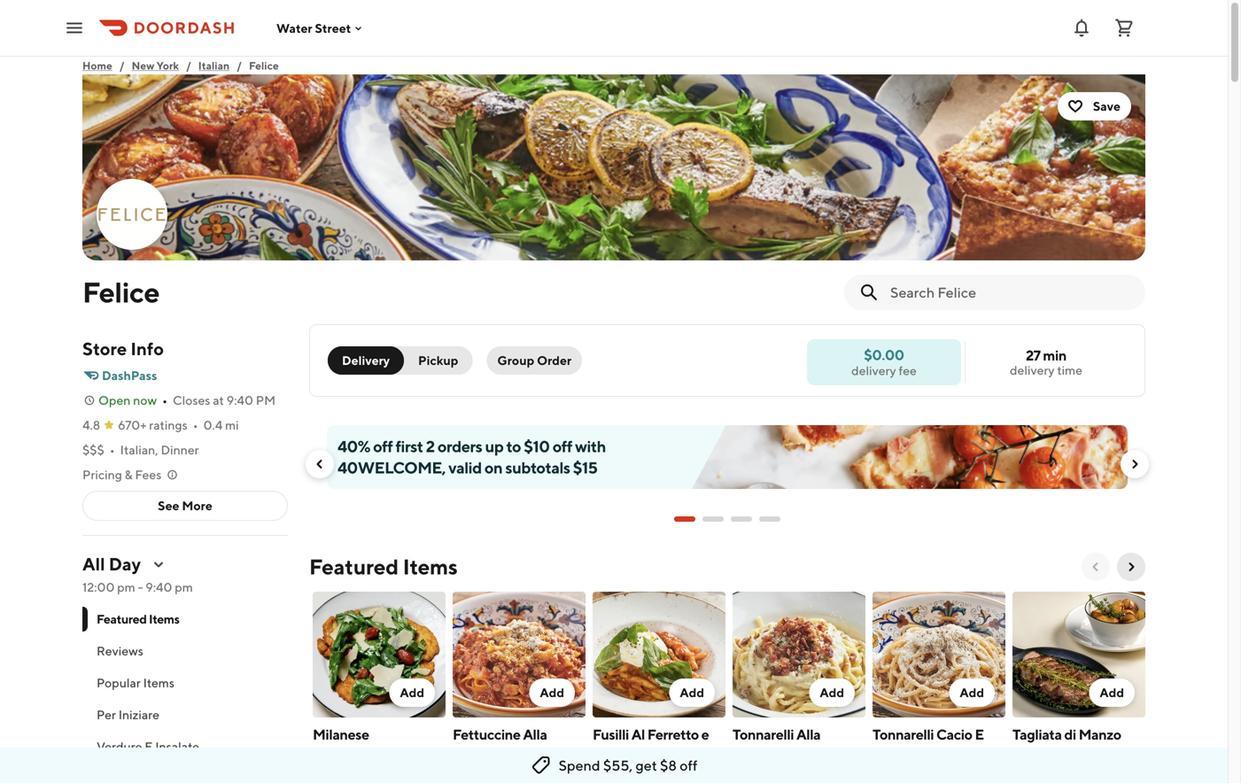 Task type: describe. For each thing, give the bounding box(es) containing it.
home link
[[82, 57, 112, 74]]

milanese image
[[313, 592, 446, 718]]

tonnarelli for tonnarelli alla carbonara
[[733, 726, 794, 743]]

tonnarelli alla carbonara
[[733, 726, 821, 763]]

add for fusilli al ferretto e burrata
[[680, 686, 705, 700]]

add for tonnarelli cacio e pepe
[[960, 686, 985, 700]]

di
[[1065, 726, 1077, 743]]

dinner
[[161, 443, 199, 457]]

pickup
[[418, 353, 459, 368]]

new york link
[[132, 57, 179, 74]]

cacio
[[937, 726, 973, 743]]

popular items button
[[82, 667, 288, 699]]

0 items, open order cart image
[[1114, 17, 1135, 39]]

$15
[[573, 458, 598, 477]]

subtotals
[[506, 458, 570, 477]]

group order
[[498, 353, 572, 368]]

$55,
[[603, 757, 633, 774]]

tonnarelli for tonnarelli cacio e pepe
[[873, 726, 934, 743]]

add button for tagliata di manzo
[[1090, 679, 1135, 707]]

see more button
[[83, 492, 287, 520]]

ferretto
[[648, 726, 699, 743]]

italian link
[[198, 57, 230, 74]]

next button of carousel image
[[1125, 560, 1139, 574]]

• closes at 9:40 pm
[[162, 393, 276, 408]]

0.4
[[204, 418, 223, 433]]

0.4 mi
[[204, 418, 239, 433]]

0 vertical spatial •
[[162, 393, 168, 408]]

fee
[[899, 363, 917, 378]]

fettuccine alla bolognese image
[[453, 592, 586, 718]]

iniziare
[[119, 708, 160, 722]]

open now
[[98, 393, 157, 408]]

with
[[575, 437, 606, 456]]

tonnarelli cacio e pepe
[[873, 726, 985, 763]]

pepe
[[873, 746, 906, 763]]

bolognese
[[453, 746, 519, 763]]

4.8
[[82, 418, 100, 433]]

e
[[702, 726, 709, 743]]

order
[[537, 353, 572, 368]]

all day
[[82, 554, 141, 575]]

street
[[315, 21, 351, 35]]

previous button of carousel image
[[1089, 560, 1104, 574]]

9:40 for pm
[[146, 580, 172, 595]]

0 horizontal spatial off
[[373, 437, 393, 456]]

new
[[132, 59, 155, 72]]

2 / from the left
[[186, 59, 191, 72]]

store
[[82, 339, 127, 359]]

all
[[82, 554, 105, 575]]

27
[[1026, 347, 1041, 364]]

items inside button
[[143, 676, 175, 691]]

670+ ratings •
[[118, 418, 198, 433]]

reviews button
[[82, 636, 288, 667]]

milanese
[[313, 726, 369, 743]]

min
[[1044, 347, 1067, 364]]

2 horizontal spatial off
[[680, 757, 698, 774]]

home
[[82, 59, 112, 72]]

mi
[[225, 418, 239, 433]]

on
[[485, 458, 503, 477]]

home / new york / italian / felice
[[82, 59, 279, 72]]

open
[[98, 393, 131, 408]]

1 pm from the left
[[117, 580, 135, 595]]

$31.00
[[313, 749, 353, 764]]

alla for fettuccine alla bolognese
[[523, 726, 547, 743]]

save button
[[1058, 92, 1132, 121]]

add for fettuccine alla bolognese
[[540, 686, 565, 700]]

2 pm from the left
[[175, 580, 193, 595]]

add for tagliata di manzo
[[1100, 686, 1125, 700]]

1 horizontal spatial off
[[553, 437, 573, 456]]

spend
[[559, 757, 601, 774]]

670+
[[118, 418, 147, 433]]

9:40 for pm
[[227, 393, 253, 408]]

$$$
[[82, 443, 104, 457]]

2 horizontal spatial •
[[193, 418, 198, 433]]

0 horizontal spatial •
[[110, 443, 115, 457]]

tonnarelli cacio e pepe image
[[873, 592, 1006, 718]]

$8
[[660, 757, 677, 774]]

al
[[632, 726, 645, 743]]

40%
[[338, 437, 370, 456]]

water
[[277, 21, 313, 35]]

Delivery radio
[[328, 347, 404, 375]]

tonnarelli alla carbonara image
[[733, 592, 866, 718]]

manzo
[[1079, 726, 1122, 743]]

Item Search search field
[[891, 283, 1132, 302]]

spend $55, get $8 off
[[559, 757, 698, 774]]

e inside tonnarelli cacio e pepe
[[975, 726, 985, 743]]

add button for fusilli al ferretto e burrata
[[670, 679, 715, 707]]

fusilli
[[593, 726, 629, 743]]

0 horizontal spatial featured items
[[97, 612, 180, 627]]

next button of carousel image
[[1128, 457, 1143, 472]]

get
[[636, 757, 658, 774]]

add button for tonnarelli cacio e pepe
[[950, 679, 995, 707]]

to
[[507, 437, 521, 456]]

-
[[138, 580, 143, 595]]

menus image
[[152, 558, 166, 572]]

verdure e insalate
[[97, 740, 199, 754]]



Task type: locate. For each thing, give the bounding box(es) containing it.
pm
[[256, 393, 276, 408]]

1 horizontal spatial /
[[186, 59, 191, 72]]

$$$ • italian, dinner
[[82, 443, 199, 457]]

order methods option group
[[328, 347, 473, 375]]

now
[[133, 393, 157, 408]]

1 tonnarelli from the left
[[733, 726, 794, 743]]

carbonara
[[733, 746, 799, 763]]

40welcome,
[[338, 458, 446, 477]]

info
[[131, 339, 164, 359]]

6 add from the left
[[1100, 686, 1125, 700]]

1 add from the left
[[400, 686, 425, 700]]

tonnarelli
[[733, 726, 794, 743], [873, 726, 934, 743]]

0 vertical spatial items
[[403, 554, 458, 580]]

2
[[426, 437, 435, 456]]

featured items up milanese image
[[309, 554, 458, 580]]

0 horizontal spatial /
[[119, 59, 125, 72]]

2 alla from the left
[[797, 726, 821, 743]]

1 vertical spatial 9:40
[[146, 580, 172, 595]]

valid
[[449, 458, 482, 477]]

fusilli al ferretto e burrata
[[593, 726, 709, 763]]

0 vertical spatial felice
[[249, 59, 279, 72]]

4 add button from the left
[[810, 679, 855, 707]]

verdure
[[97, 740, 142, 754]]

alla right fettuccine
[[523, 726, 547, 743]]

$0.00
[[865, 347, 905, 363]]

fees
[[135, 468, 162, 482]]

per
[[97, 708, 116, 722]]

dashpass
[[102, 368, 157, 383]]

featured inside heading
[[309, 554, 399, 580]]

pm left -
[[117, 580, 135, 595]]

pricing
[[82, 468, 122, 482]]

4 add from the left
[[820, 686, 845, 700]]

1 alla from the left
[[523, 726, 547, 743]]

• right now
[[162, 393, 168, 408]]

delivery
[[342, 353, 390, 368]]

milanese $31.00
[[313, 726, 369, 764]]

time
[[1058, 363, 1083, 378]]

alla inside fettuccine alla bolognese
[[523, 726, 547, 743]]

first
[[396, 437, 423, 456]]

tonnarelli up pepe
[[873, 726, 934, 743]]

add for milanese
[[400, 686, 425, 700]]

1 horizontal spatial felice
[[249, 59, 279, 72]]

5 add button from the left
[[950, 679, 995, 707]]

add button for tonnarelli alla carbonara
[[810, 679, 855, 707]]

italian
[[198, 59, 230, 72]]

2 horizontal spatial /
[[237, 59, 242, 72]]

0 horizontal spatial featured
[[97, 612, 147, 627]]

group order button
[[487, 347, 582, 375]]

1 horizontal spatial •
[[162, 393, 168, 408]]

1 / from the left
[[119, 59, 125, 72]]

1 vertical spatial felice
[[82, 276, 160, 309]]

tonnarelli up "carbonara"
[[733, 726, 794, 743]]

see
[[158, 499, 180, 513]]

9:40 right at
[[227, 393, 253, 408]]

burrata
[[593, 746, 640, 763]]

1 vertical spatial items
[[149, 612, 180, 627]]

9:40
[[227, 393, 253, 408], [146, 580, 172, 595]]

up
[[485, 437, 504, 456]]

notification bell image
[[1072, 17, 1093, 39]]

alla inside tonnarelli alla carbonara
[[797, 726, 821, 743]]

add button for fettuccine alla bolognese
[[530, 679, 575, 707]]

2 vertical spatial items
[[143, 676, 175, 691]]

0 horizontal spatial felice
[[82, 276, 160, 309]]

12:00
[[82, 580, 115, 595]]

5 add from the left
[[960, 686, 985, 700]]

featured
[[309, 554, 399, 580], [97, 612, 147, 627]]

0 vertical spatial 9:40
[[227, 393, 253, 408]]

0 vertical spatial featured
[[309, 554, 399, 580]]

3 add button from the left
[[670, 679, 715, 707]]

items inside heading
[[403, 554, 458, 580]]

day
[[109, 554, 141, 575]]

per iniziare button
[[82, 699, 288, 731]]

add button
[[390, 679, 435, 707], [530, 679, 575, 707], [670, 679, 715, 707], [810, 679, 855, 707], [950, 679, 995, 707], [1090, 679, 1135, 707]]

2 tonnarelli from the left
[[873, 726, 934, 743]]

&
[[125, 468, 133, 482]]

1 horizontal spatial pm
[[175, 580, 193, 595]]

add
[[400, 686, 425, 700], [540, 686, 565, 700], [680, 686, 705, 700], [820, 686, 845, 700], [960, 686, 985, 700], [1100, 686, 1125, 700]]

fusilli al ferretto e burrata image
[[593, 592, 726, 718]]

e
[[975, 726, 985, 743], [145, 740, 153, 754]]

1 horizontal spatial tonnarelli
[[873, 726, 934, 743]]

1 vertical spatial featured items
[[97, 612, 180, 627]]

tonnarelli inside tonnarelli alla carbonara
[[733, 726, 794, 743]]

0 horizontal spatial 9:40
[[146, 580, 172, 595]]

see more
[[158, 499, 213, 513]]

9:40 right -
[[146, 580, 172, 595]]

save
[[1094, 99, 1121, 113]]

featured items down 12:00 pm - 9:40 pm
[[97, 612, 180, 627]]

/ left "new"
[[119, 59, 125, 72]]

open menu image
[[64, 17, 85, 39]]

delivery inside $0.00 delivery fee
[[852, 363, 897, 378]]

york
[[157, 59, 179, 72]]

3 / from the left
[[237, 59, 242, 72]]

1 horizontal spatial featured
[[309, 554, 399, 580]]

felice image
[[82, 74, 1146, 261], [98, 181, 166, 248]]

2 vertical spatial •
[[110, 443, 115, 457]]

• left 0.4
[[193, 418, 198, 433]]

featured items heading
[[309, 553, 458, 581]]

delivery left time
[[1010, 363, 1055, 378]]

tonnarelli inside tonnarelli cacio e pepe
[[873, 726, 934, 743]]

tagliata di manzo $49.00
[[1013, 726, 1122, 764]]

water street button
[[277, 21, 366, 35]]

0 horizontal spatial e
[[145, 740, 153, 754]]

2 add from the left
[[540, 686, 565, 700]]

alla
[[523, 726, 547, 743], [797, 726, 821, 743]]

more
[[182, 499, 213, 513]]

water street
[[277, 21, 351, 35]]

italian,
[[120, 443, 158, 457]]

off right the $10
[[553, 437, 573, 456]]

12:00 pm - 9:40 pm
[[82, 580, 193, 595]]

1 add button from the left
[[390, 679, 435, 707]]

/ right york
[[186, 59, 191, 72]]

0 horizontal spatial pm
[[117, 580, 135, 595]]

delivery left 'fee'
[[852, 363, 897, 378]]

e left insalate
[[145, 740, 153, 754]]

1 horizontal spatial delivery
[[1010, 363, 1055, 378]]

previous button of carousel image
[[313, 457, 327, 472]]

0 horizontal spatial alla
[[523, 726, 547, 743]]

e right cacio at the right of the page
[[975, 726, 985, 743]]

tagliata di manzo image
[[1013, 592, 1146, 718]]

1 vertical spatial featured
[[97, 612, 147, 627]]

delivery inside 27 min delivery time
[[1010, 363, 1055, 378]]

fettuccine alla bolognese
[[453, 726, 547, 763]]

1 vertical spatial •
[[193, 418, 198, 433]]

orders
[[438, 437, 483, 456]]

fettuccine
[[453, 726, 521, 743]]

insalate
[[155, 740, 199, 754]]

closes
[[173, 393, 210, 408]]

felice up store info
[[82, 276, 160, 309]]

pm right -
[[175, 580, 193, 595]]

1 horizontal spatial e
[[975, 726, 985, 743]]

pm
[[117, 580, 135, 595], [175, 580, 193, 595]]

at
[[213, 393, 224, 408]]

/
[[119, 59, 125, 72], [186, 59, 191, 72], [237, 59, 242, 72]]

add button for milanese
[[390, 679, 435, 707]]

0 horizontal spatial tonnarelli
[[733, 726, 794, 743]]

0 vertical spatial featured items
[[309, 554, 458, 580]]

2 add button from the left
[[530, 679, 575, 707]]

group
[[498, 353, 535, 368]]

alla for tonnarelli alla carbonara
[[797, 726, 821, 743]]

Pickup radio
[[394, 347, 473, 375]]

3 add from the left
[[680, 686, 705, 700]]

tagliata
[[1013, 726, 1062, 743]]

1 horizontal spatial alla
[[797, 726, 821, 743]]

pricing & fees
[[82, 468, 162, 482]]

select promotional banner element
[[675, 503, 781, 535]]

add for tonnarelli alla carbonara
[[820, 686, 845, 700]]

off up 40welcome,
[[373, 437, 393, 456]]

store info
[[82, 339, 164, 359]]

/ right "italian"
[[237, 59, 242, 72]]

felice down water
[[249, 59, 279, 72]]

popular
[[97, 676, 141, 691]]

40% off first 2 orders up to $10 off with 40welcome, valid on subtotals $15
[[338, 437, 606, 477]]

$0.00 delivery fee
[[852, 347, 917, 378]]

0 horizontal spatial delivery
[[852, 363, 897, 378]]

• right $$$
[[110, 443, 115, 457]]

items
[[403, 554, 458, 580], [149, 612, 180, 627], [143, 676, 175, 691]]

ratings
[[149, 418, 188, 433]]

off right $8
[[680, 757, 698, 774]]

1 horizontal spatial 9:40
[[227, 393, 253, 408]]

6 add button from the left
[[1090, 679, 1135, 707]]

1 horizontal spatial featured items
[[309, 554, 458, 580]]

$10
[[524, 437, 550, 456]]

$49.00
[[1013, 749, 1056, 764]]

verdure e insalate button
[[82, 731, 288, 763]]

27 min delivery time
[[1010, 347, 1083, 378]]

felice
[[249, 59, 279, 72], [82, 276, 160, 309]]

alla up "carbonara"
[[797, 726, 821, 743]]

per iniziare
[[97, 708, 160, 722]]

e inside 'verdure e insalate' button
[[145, 740, 153, 754]]



Task type: vqa. For each thing, say whether or not it's contained in the screenshot.
Philz Coffee Click to add this store to your saved list icon
no



